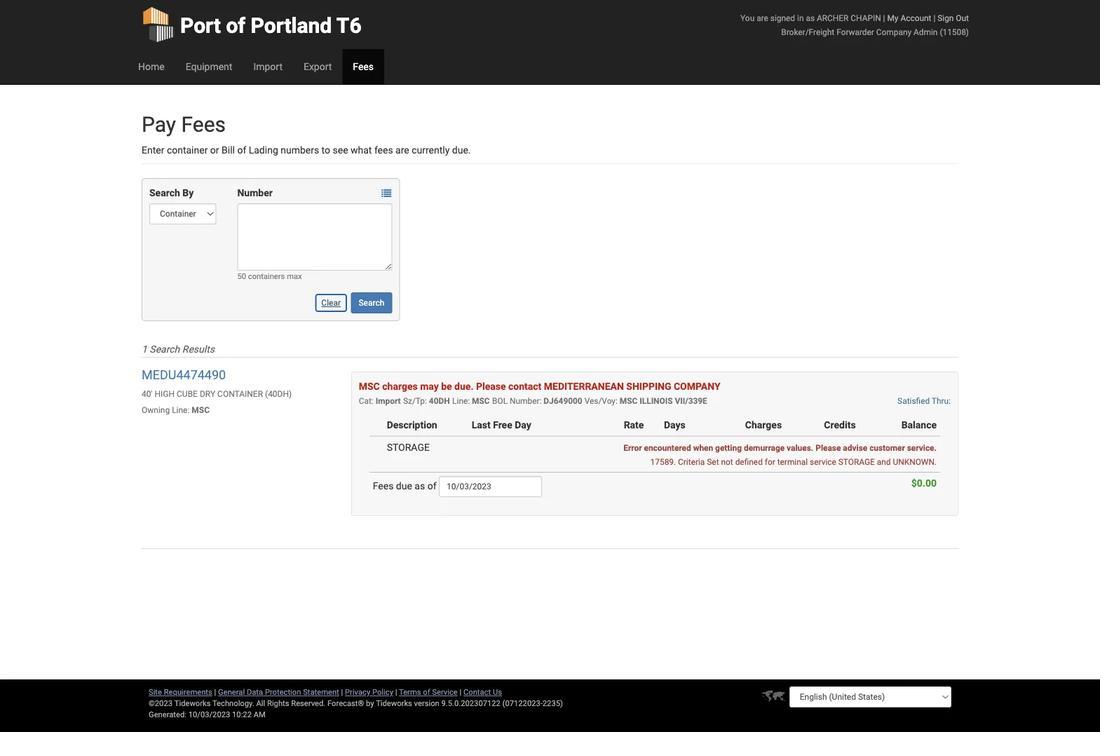 Task type: locate. For each thing, give the bounding box(es) containing it.
are inside you are signed in as archer chapin | my account | sign out broker/freight forwarder company admin (11508)
[[757, 13, 769, 23]]

1 horizontal spatial import
[[376, 396, 401, 406]]

charges
[[746, 419, 782, 431]]

storage down advise
[[839, 457, 876, 467]]

bill
[[222, 144, 235, 156]]

import down port of portland t6
[[254, 61, 283, 72]]

0 vertical spatial search
[[149, 187, 180, 199]]

0 vertical spatial please
[[476, 381, 506, 392]]

fees
[[353, 61, 374, 72], [181, 112, 226, 137], [373, 480, 394, 492]]

1 vertical spatial please
[[816, 443, 842, 453]]

show list image
[[382, 188, 392, 198]]

1 vertical spatial search
[[359, 298, 385, 308]]

please up "bol"
[[476, 381, 506, 392]]

line: down cube
[[172, 405, 190, 415]]

number:
[[510, 396, 542, 406]]

encountered
[[644, 443, 692, 453]]

values.
[[787, 443, 814, 453]]

storage down 'description' on the left
[[387, 442, 430, 453]]

as right due
[[415, 480, 425, 492]]

storage inside 'error encountered when getting demurrage values. please advise customer service. 17589. criteria set not defined for terminal service storage and unknown.'
[[839, 457, 876, 467]]

container
[[218, 389, 263, 399]]

9.5.0.202307122
[[442, 699, 501, 708]]

not
[[722, 457, 734, 467]]

search right clear
[[359, 298, 385, 308]]

1 vertical spatial storage
[[839, 457, 876, 467]]

ves/voy:
[[585, 396, 618, 406]]

fees left due
[[373, 480, 394, 492]]

number
[[237, 187, 273, 199]]

home button
[[128, 49, 175, 84]]

search
[[149, 187, 180, 199], [359, 298, 385, 308], [150, 343, 180, 355]]

when
[[694, 443, 714, 453]]

1 horizontal spatial as
[[807, 13, 815, 23]]

fees for fees due as of
[[373, 480, 394, 492]]

mediterranean
[[544, 381, 624, 392]]

by
[[183, 187, 194, 199]]

my account link
[[888, 13, 932, 23]]

msc up rate
[[620, 396, 638, 406]]

0 horizontal spatial are
[[396, 144, 410, 156]]

search left by
[[149, 187, 180, 199]]

due.
[[452, 144, 471, 156], [455, 381, 474, 392]]

as
[[807, 13, 815, 23], [415, 480, 425, 492]]

2 vertical spatial fees
[[373, 480, 394, 492]]

medu4474490 40' high cube dry container (40dh) owning line: msc
[[142, 368, 292, 415]]

admin
[[914, 27, 938, 37]]

due. right currently
[[452, 144, 471, 156]]

day
[[515, 419, 532, 431]]

0 horizontal spatial storage
[[387, 442, 430, 453]]

by
[[366, 699, 374, 708]]

of
[[226, 13, 246, 38], [237, 144, 246, 156], [428, 480, 437, 492], [423, 688, 431, 697]]

1 horizontal spatial please
[[816, 443, 842, 453]]

line:
[[453, 396, 470, 406], [172, 405, 190, 415]]

0 vertical spatial as
[[807, 13, 815, 23]]

import down charges
[[376, 396, 401, 406]]

fees up or
[[181, 112, 226, 137]]

description
[[387, 419, 438, 431]]

line: right 40dh
[[453, 396, 470, 406]]

am
[[254, 710, 266, 720]]

of right port
[[226, 13, 246, 38]]

2235)
[[543, 699, 563, 708]]

40'
[[142, 389, 153, 399]]

as right in
[[807, 13, 815, 23]]

you
[[741, 13, 755, 23]]

to
[[322, 144, 331, 156]]

containers
[[248, 272, 285, 281]]

1 vertical spatial due.
[[455, 381, 474, 392]]

sign
[[938, 13, 955, 23]]

getting
[[716, 443, 742, 453]]

signed
[[771, 13, 796, 23]]

fees due as of
[[373, 480, 439, 492]]

0 vertical spatial are
[[757, 13, 769, 23]]

high
[[155, 389, 175, 399]]

1 search results
[[142, 343, 215, 355]]

1 vertical spatial are
[[396, 144, 410, 156]]

fees inside fees popup button
[[353, 61, 374, 72]]

vii/339e
[[675, 396, 708, 406]]

0 vertical spatial import
[[254, 61, 283, 72]]

0 vertical spatial fees
[[353, 61, 374, 72]]

msc inside medu4474490 40' high cube dry container (40dh) owning line: msc
[[192, 405, 210, 415]]

1 horizontal spatial storage
[[839, 457, 876, 467]]

site
[[149, 688, 162, 697]]

search inside button
[[359, 298, 385, 308]]

port of portland t6 link
[[142, 0, 362, 49]]

enter container or bill of lading numbers to see what fees are currently due.
[[142, 144, 471, 156]]

equipment button
[[175, 49, 243, 84]]

general data protection statement link
[[218, 688, 339, 697]]

| up 9.5.0.202307122
[[460, 688, 462, 697]]

of right bill
[[237, 144, 246, 156]]

of right due
[[428, 480, 437, 492]]

$0.00
[[912, 477, 937, 489]]

1 horizontal spatial are
[[757, 13, 769, 23]]

days
[[664, 419, 686, 431]]

are right the you
[[757, 13, 769, 23]]

rights
[[267, 699, 289, 708]]

please up service
[[816, 443, 842, 453]]

0 horizontal spatial import
[[254, 61, 283, 72]]

0 horizontal spatial as
[[415, 480, 425, 492]]

| up forecast®
[[341, 688, 343, 697]]

0 horizontal spatial line:
[[172, 405, 190, 415]]

cat: import sz/tp: 40dh line: msc bol number: dj649000 ves/voy: msc illinois vii/339e
[[359, 396, 708, 406]]

msc down dry
[[192, 405, 210, 415]]

clear
[[322, 298, 341, 308]]

terms
[[399, 688, 421, 697]]

sign out link
[[938, 13, 970, 23]]

| left the my
[[884, 13, 886, 23]]

| left sign
[[934, 13, 936, 23]]

1 vertical spatial import
[[376, 396, 401, 406]]

line: inside medu4474490 40' high cube dry container (40dh) owning line: msc
[[172, 405, 190, 415]]

currently
[[412, 144, 450, 156]]

0 vertical spatial due.
[[452, 144, 471, 156]]

fees down t6 on the top of page
[[353, 61, 374, 72]]

are right fees
[[396, 144, 410, 156]]

thru:
[[932, 396, 951, 406]]

(07122023-
[[503, 699, 543, 708]]

(40dh)
[[265, 389, 292, 399]]

satisfied
[[898, 396, 931, 406]]

due. right be
[[455, 381, 474, 392]]

for
[[765, 457, 776, 467]]

please
[[476, 381, 506, 392], [816, 443, 842, 453]]

10:22
[[232, 710, 252, 720]]

of up version
[[423, 688, 431, 697]]

©2023 tideworks
[[149, 699, 211, 708]]

max
[[287, 272, 302, 281]]

|
[[884, 13, 886, 23], [934, 13, 936, 23], [214, 688, 216, 697], [341, 688, 343, 697], [396, 688, 397, 697], [460, 688, 462, 697]]

error
[[624, 443, 642, 453]]

export button
[[293, 49, 343, 84]]

bol
[[493, 396, 508, 406]]

None text field
[[439, 476, 542, 497]]

equipment
[[186, 61, 233, 72]]

search right 1
[[150, 343, 180, 355]]

msc up cat: on the bottom left of the page
[[359, 381, 380, 392]]

msc
[[359, 381, 380, 392], [472, 396, 490, 406], [620, 396, 638, 406], [192, 405, 210, 415]]



Task type: describe. For each thing, give the bounding box(es) containing it.
criteria
[[679, 457, 705, 467]]

service.
[[908, 443, 937, 453]]

msc left "bol"
[[472, 396, 490, 406]]

medu4474490
[[142, 368, 226, 382]]

1 vertical spatial fees
[[181, 112, 226, 137]]

reserved.
[[291, 699, 326, 708]]

| up tideworks
[[396, 688, 397, 697]]

customer
[[870, 443, 906, 453]]

0 horizontal spatial please
[[476, 381, 506, 392]]

terminal
[[778, 457, 808, 467]]

out
[[957, 13, 970, 23]]

fees for fees
[[353, 61, 374, 72]]

40dh
[[429, 396, 450, 406]]

shipping
[[627, 381, 672, 392]]

requirements
[[164, 688, 212, 697]]

may
[[420, 381, 439, 392]]

pay
[[142, 112, 176, 137]]

| left general
[[214, 688, 216, 697]]

unknown.
[[894, 457, 937, 467]]

import button
[[243, 49, 293, 84]]

balance
[[902, 419, 937, 431]]

defined
[[736, 457, 763, 467]]

contact
[[509, 381, 542, 392]]

forecast®
[[328, 699, 364, 708]]

advise
[[844, 443, 868, 453]]

archer
[[817, 13, 849, 23]]

protection
[[265, 688, 301, 697]]

and
[[878, 457, 892, 467]]

privacy policy link
[[345, 688, 394, 697]]

container
[[167, 144, 208, 156]]

0 vertical spatial storage
[[387, 442, 430, 453]]

account
[[901, 13, 932, 23]]

privacy
[[345, 688, 371, 697]]

us
[[493, 688, 502, 697]]

pay fees
[[142, 112, 226, 137]]

service
[[810, 457, 837, 467]]

service
[[432, 688, 458, 697]]

company
[[877, 27, 912, 37]]

50
[[237, 272, 246, 281]]

general
[[218, 688, 245, 697]]

statement
[[303, 688, 339, 697]]

illinois
[[640, 396, 673, 406]]

results
[[182, 343, 215, 355]]

1 vertical spatial as
[[415, 480, 425, 492]]

version
[[414, 699, 440, 708]]

dj649000
[[544, 396, 583, 406]]

sz/tp:
[[403, 396, 427, 406]]

search button
[[351, 293, 392, 314]]

in
[[798, 13, 804, 23]]

tideworks
[[376, 699, 412, 708]]

all
[[256, 699, 265, 708]]

2 vertical spatial search
[[150, 343, 180, 355]]

search by
[[149, 187, 194, 199]]

owning
[[142, 405, 170, 415]]

medu4474490 link
[[142, 368, 226, 382]]

port of portland t6
[[180, 13, 362, 38]]

chapin
[[851, 13, 882, 23]]

technology.
[[213, 699, 255, 708]]

generated:
[[149, 710, 187, 720]]

data
[[247, 688, 263, 697]]

10/03/2023
[[189, 710, 230, 720]]

of inside site requirements | general data protection statement | privacy policy | terms of service | contact us ©2023 tideworks technology. all rights reserved. forecast® by tideworks version 9.5.0.202307122 (07122023-2235) generated: 10/03/2023 10:22 am
[[423, 688, 431, 697]]

search for search
[[359, 298, 385, 308]]

1 horizontal spatial line:
[[453, 396, 470, 406]]

my
[[888, 13, 899, 23]]

import inside dropdown button
[[254, 61, 283, 72]]

site requirements link
[[149, 688, 212, 697]]

policy
[[373, 688, 394, 697]]

satisfied thru:
[[898, 396, 951, 406]]

cube
[[177, 389, 198, 399]]

rate
[[624, 419, 644, 431]]

please inside 'error encountered when getting demurrage values. please advise customer service. 17589. criteria set not defined for terminal service storage and unknown.'
[[816, 443, 842, 453]]

t6
[[337, 13, 362, 38]]

as inside you are signed in as archer chapin | my account | sign out broker/freight forwarder company admin (11508)
[[807, 13, 815, 23]]

port
[[180, 13, 221, 38]]

or
[[210, 144, 219, 156]]

numbers
[[281, 144, 319, 156]]

terms of service link
[[399, 688, 458, 697]]

last
[[472, 419, 491, 431]]

(11508)
[[941, 27, 970, 37]]

Number text field
[[237, 203, 392, 271]]

free
[[493, 419, 513, 431]]

error encountered when getting demurrage values. please advise customer service. 17589. criteria set not defined for terminal service storage and unknown.
[[624, 443, 937, 467]]

demurrage
[[744, 443, 785, 453]]

clear button
[[314, 293, 349, 314]]

export
[[304, 61, 332, 72]]

search for search by
[[149, 187, 180, 199]]

set
[[707, 457, 720, 467]]

be
[[441, 381, 452, 392]]

home
[[138, 61, 165, 72]]

50 containers max
[[237, 272, 302, 281]]

what
[[351, 144, 372, 156]]



Task type: vqa. For each thing, say whether or not it's contained in the screenshot.
entering
no



